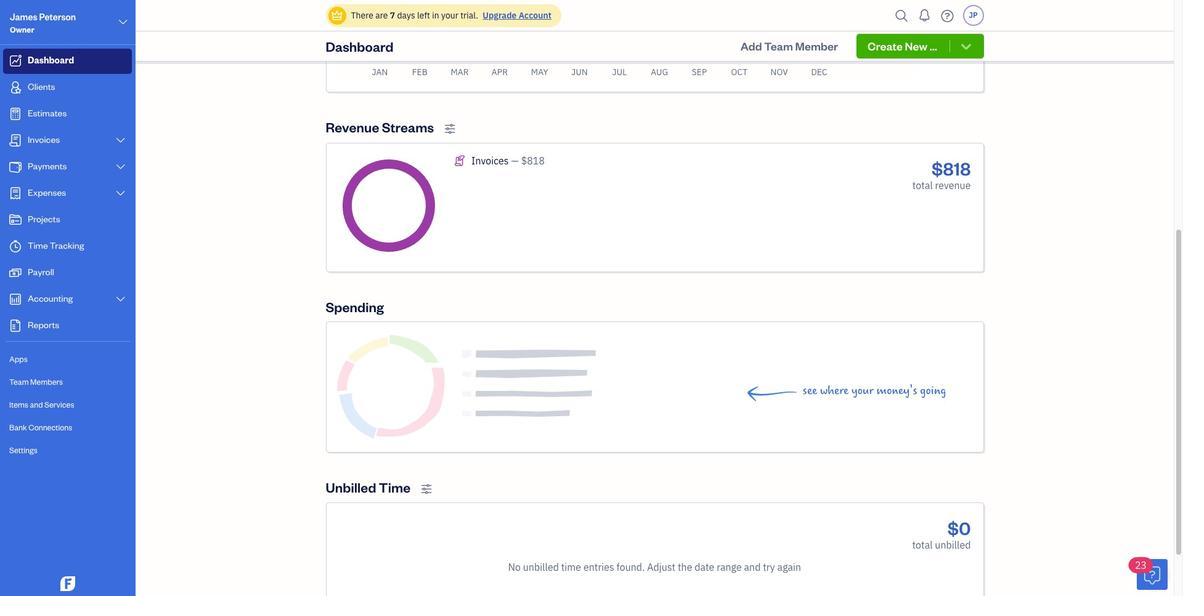 Task type: vqa. For each thing, say whether or not it's contained in the screenshot.
"client"
no



Task type: describe. For each thing, give the bounding box(es) containing it.
reports
[[28, 319, 59, 331]]

notifications image
[[915, 3, 935, 28]]

0 vertical spatial your
[[441, 10, 459, 21]]

accounting
[[28, 293, 73, 305]]

main element
[[0, 0, 166, 597]]

clients link
[[3, 75, 132, 100]]

payments
[[28, 160, 67, 172]]

james peterson owner
[[10, 11, 76, 35]]

0 horizontal spatial $818
[[521, 155, 545, 167]]

clients
[[28, 81, 55, 92]]

total for $0
[[913, 540, 933, 552]]

where
[[820, 384, 849, 398]]

bank connections
[[9, 423, 72, 433]]

days
[[397, 10, 415, 21]]

try
[[763, 562, 775, 574]]

revenue
[[326, 119, 379, 136]]

invoice image
[[8, 134, 23, 147]]

account
[[519, 10, 552, 21]]

payment image
[[8, 161, 23, 173]]

team inside team members link
[[9, 377, 29, 387]]

1 vertical spatial time
[[379, 479, 411, 496]]

member
[[796, 39, 839, 53]]

jp
[[969, 10, 978, 20]]

crown image
[[331, 9, 344, 22]]

time tracking
[[28, 240, 84, 252]]

revenue streams
[[326, 119, 434, 136]]

no
[[508, 562, 521, 574]]

expenses
[[28, 187, 66, 199]]

payroll
[[28, 266, 54, 278]]

expense image
[[8, 187, 23, 200]]

estimates link
[[3, 102, 132, 127]]

$818 inside $818 total revenue
[[932, 156, 971, 180]]

1 horizontal spatial and
[[744, 562, 761, 574]]

23 button
[[1129, 558, 1168, 591]]

7
[[390, 10, 395, 21]]

see
[[803, 384, 818, 398]]

range
[[717, 562, 742, 574]]

$818 total revenue
[[913, 156, 971, 192]]

chevron large down image for payments
[[115, 162, 126, 172]]

invoices — $818
[[472, 155, 545, 167]]

services
[[44, 400, 74, 410]]

upgrade
[[483, 10, 517, 21]]

payroll link
[[3, 261, 132, 286]]

1 horizontal spatial dashboard
[[326, 38, 394, 55]]

search image
[[892, 6, 912, 25]]

dashboard link
[[3, 49, 132, 74]]

money image
[[8, 267, 23, 279]]

project image
[[8, 214, 23, 226]]

unbilled inside $0 total unbilled
[[935, 540, 971, 552]]

chevron large down image for expenses
[[115, 189, 126, 199]]

chevron large down image for invoices
[[115, 136, 126, 145]]

chevron large down image
[[118, 15, 129, 30]]

resource center badge image
[[1137, 560, 1168, 591]]

items and services link
[[3, 395, 132, 416]]

create new …
[[868, 39, 938, 53]]

there are 7 days left in your trial. upgrade account
[[351, 10, 552, 21]]

add
[[741, 39, 762, 53]]

apps
[[9, 354, 28, 364]]

create
[[868, 39, 903, 53]]

entries
[[584, 562, 615, 574]]

going
[[921, 384, 947, 398]]

in
[[432, 10, 439, 21]]

left
[[417, 10, 430, 21]]



Task type: locate. For each thing, give the bounding box(es) containing it.
date
[[695, 562, 715, 574]]

0 horizontal spatial and
[[30, 400, 43, 410]]

dashboard up the clients
[[28, 54, 74, 66]]

spending
[[326, 298, 384, 316]]

time right timer icon at the left of the page
[[28, 240, 48, 252]]

0 vertical spatial team
[[765, 39, 793, 53]]

peterson
[[39, 11, 76, 23]]

time left unbilled time filters icon
[[379, 479, 411, 496]]

and right items
[[30, 400, 43, 410]]

tracking
[[50, 240, 84, 252]]

found.
[[617, 562, 645, 574]]

chevron large down image down 'payroll' link
[[115, 295, 126, 305]]

the
[[678, 562, 693, 574]]

projects
[[28, 213, 60, 225]]

bank connections link
[[3, 417, 132, 439]]

go to help image
[[938, 6, 958, 25]]

add team member
[[741, 39, 839, 53]]

0 horizontal spatial time
[[28, 240, 48, 252]]

expenses link
[[3, 181, 132, 207]]

1 vertical spatial total
[[913, 540, 933, 552]]

0 vertical spatial invoices
[[28, 134, 60, 145]]

trial.
[[461, 10, 478, 21]]

chevron large down image down payments link
[[115, 189, 126, 199]]

chevron large down image inside payments link
[[115, 162, 126, 172]]

there
[[351, 10, 374, 21]]

total inside $0 total unbilled
[[913, 540, 933, 552]]

1 vertical spatial invoices
[[472, 155, 509, 167]]

upgrade account link
[[480, 10, 552, 21]]

unbilled
[[326, 479, 376, 496]]

owner
[[10, 25, 34, 35]]

1 horizontal spatial $818
[[932, 156, 971, 180]]

client image
[[8, 81, 23, 94]]

your right where
[[852, 384, 874, 398]]

1 vertical spatial and
[[744, 562, 761, 574]]

projects link
[[3, 208, 132, 233]]

invoices left —
[[472, 155, 509, 167]]

unbilled
[[935, 540, 971, 552], [523, 562, 559, 574]]

accounting link
[[3, 287, 132, 313]]

money's
[[877, 384, 918, 398]]

settings link
[[3, 440, 132, 462]]

time inside main element
[[28, 240, 48, 252]]

your right in
[[441, 10, 459, 21]]

are
[[376, 10, 388, 21]]

create new … button
[[857, 34, 984, 59]]

new
[[905, 39, 928, 53]]

$818
[[521, 155, 545, 167], [932, 156, 971, 180]]

1 horizontal spatial time
[[379, 479, 411, 496]]

freshbooks image
[[58, 577, 78, 592]]

invoices
[[28, 134, 60, 145], [472, 155, 509, 167]]

team members
[[9, 377, 63, 387]]

$0 total unbilled
[[913, 517, 971, 552]]

$0
[[948, 517, 971, 540]]

team members link
[[3, 372, 132, 393]]

time
[[28, 240, 48, 252], [379, 479, 411, 496]]

and
[[30, 400, 43, 410], [744, 562, 761, 574]]

1 horizontal spatial team
[[765, 39, 793, 53]]

23
[[1136, 560, 1147, 572]]

dashboard inside main element
[[28, 54, 74, 66]]

chevron large down image inside invoices link
[[115, 136, 126, 145]]

unbilled time
[[326, 479, 411, 496]]

again
[[778, 562, 802, 574]]

0 vertical spatial time
[[28, 240, 48, 252]]

dashboard down there
[[326, 38, 394, 55]]

1 horizontal spatial invoices
[[472, 155, 509, 167]]

dashboard image
[[8, 55, 23, 67]]

payments link
[[3, 155, 132, 180]]

1 horizontal spatial your
[[852, 384, 874, 398]]

settings
[[9, 446, 37, 456]]

estimate image
[[8, 108, 23, 120]]

members
[[30, 377, 63, 387]]

0 vertical spatial total
[[913, 179, 933, 192]]

invoices for invoices
[[28, 134, 60, 145]]

items
[[9, 400, 28, 410]]

see where your money's going
[[803, 384, 947, 398]]

no unbilled time entries found. adjust the date range and try again
[[508, 562, 802, 574]]

items and services
[[9, 400, 74, 410]]

invoices for invoices — $818
[[472, 155, 509, 167]]

chevron large down image down invoices link
[[115, 162, 126, 172]]

0 horizontal spatial your
[[441, 10, 459, 21]]

your
[[441, 10, 459, 21], [852, 384, 874, 398]]

james
[[10, 11, 37, 23]]

and left try
[[744, 562, 761, 574]]

invoices down estimates
[[28, 134, 60, 145]]

team
[[765, 39, 793, 53], [9, 377, 29, 387]]

streams
[[382, 119, 434, 136]]

0 horizontal spatial team
[[9, 377, 29, 387]]

1 chevron large down image from the top
[[115, 136, 126, 145]]

1 total from the top
[[913, 179, 933, 192]]

add team member button
[[730, 34, 850, 59]]

team up items
[[9, 377, 29, 387]]

chevron large down image for accounting
[[115, 295, 126, 305]]

time tracking link
[[3, 234, 132, 260]]

total for $818
[[913, 179, 933, 192]]

revenue
[[936, 179, 971, 192]]

chevron large down image
[[115, 136, 126, 145], [115, 162, 126, 172], [115, 189, 126, 199], [115, 295, 126, 305]]

0 horizontal spatial unbilled
[[523, 562, 559, 574]]

…
[[930, 39, 938, 53]]

total left $0
[[913, 540, 933, 552]]

invoices link
[[3, 128, 132, 154]]

invoices inside invoices link
[[28, 134, 60, 145]]

1 vertical spatial team
[[9, 377, 29, 387]]

jp button
[[963, 5, 984, 26]]

3 chevron large down image from the top
[[115, 189, 126, 199]]

0 horizontal spatial dashboard
[[28, 54, 74, 66]]

team inside add team member button
[[765, 39, 793, 53]]

1 vertical spatial your
[[852, 384, 874, 398]]

and inside main element
[[30, 400, 43, 410]]

unbilled time filters image
[[421, 484, 432, 495]]

2 total from the top
[[913, 540, 933, 552]]

estimates
[[28, 107, 67, 119]]

chevron large down image down 'estimates' link
[[115, 136, 126, 145]]

total inside $818 total revenue
[[913, 179, 933, 192]]

chart image
[[8, 293, 23, 306]]

1 vertical spatial unbilled
[[523, 562, 559, 574]]

report image
[[8, 320, 23, 332]]

0 horizontal spatial invoices
[[28, 134, 60, 145]]

—
[[511, 155, 519, 167]]

reports link
[[3, 314, 132, 339]]

4 chevron large down image from the top
[[115, 295, 126, 305]]

revenue streams filters image
[[444, 124, 456, 135]]

time
[[561, 562, 581, 574]]

2 chevron large down image from the top
[[115, 162, 126, 172]]

total
[[913, 179, 933, 192], [913, 540, 933, 552]]

connections
[[29, 423, 72, 433]]

0 vertical spatial and
[[30, 400, 43, 410]]

adjust
[[647, 562, 676, 574]]

chevrondown image
[[960, 40, 974, 52]]

apps link
[[3, 349, 132, 371]]

team right add
[[765, 39, 793, 53]]

total left revenue
[[913, 179, 933, 192]]

dashboard
[[326, 38, 394, 55], [28, 54, 74, 66]]

1 horizontal spatial unbilled
[[935, 540, 971, 552]]

bank
[[9, 423, 27, 433]]

0 vertical spatial unbilled
[[935, 540, 971, 552]]

timer image
[[8, 240, 23, 253]]



